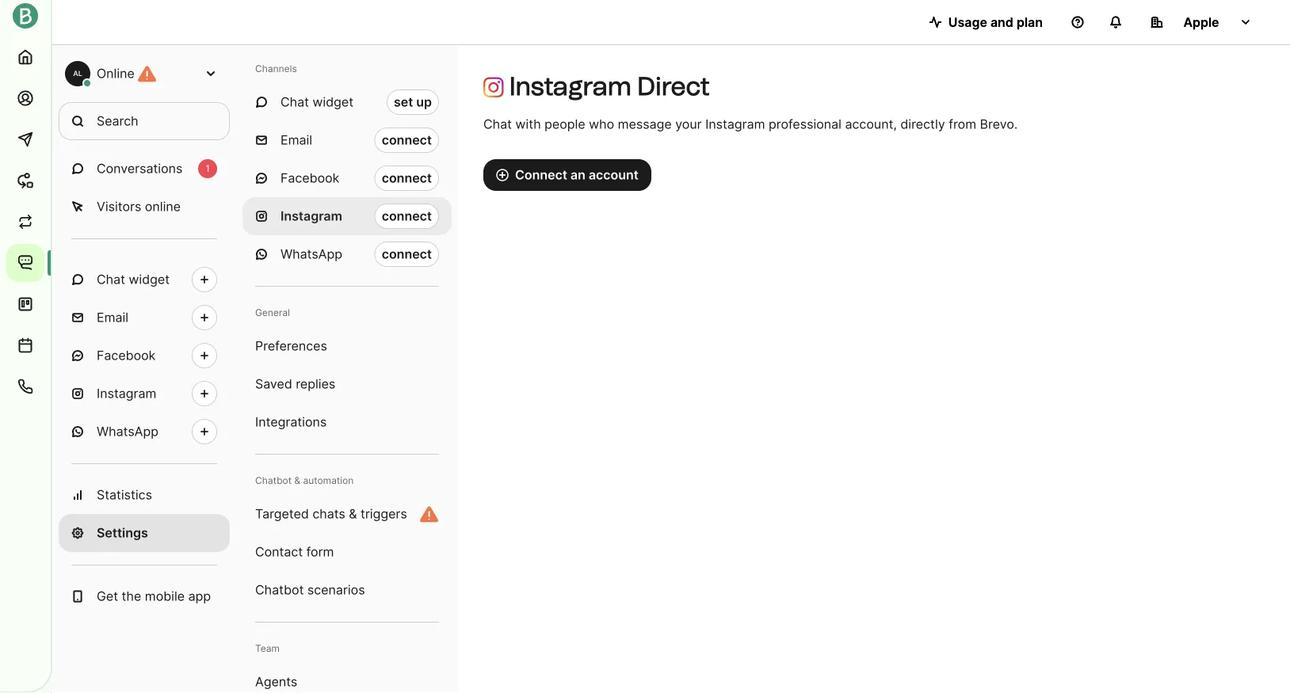 Task type: locate. For each thing, give the bounding box(es) containing it.
chat widget
[[281, 94, 354, 110], [97, 272, 170, 287]]

1 vertical spatial email
[[97, 310, 128, 325]]

contact form link
[[243, 533, 452, 572]]

chat left the with
[[484, 117, 512, 132]]

channels
[[255, 63, 297, 75]]

facebook link
[[59, 337, 230, 375]]

instagram link
[[59, 375, 230, 413]]

3 connect from the top
[[382, 208, 432, 224]]

0 vertical spatial widget
[[313, 94, 354, 110]]

the
[[122, 589, 141, 604]]

form
[[306, 545, 334, 560]]

0 horizontal spatial email
[[97, 310, 128, 325]]

contact form
[[255, 545, 334, 560]]

your
[[676, 117, 702, 132]]

1 vertical spatial chat widget
[[97, 272, 170, 287]]

connect for whatsapp
[[382, 247, 432, 262]]

connect
[[382, 132, 432, 148], [382, 170, 432, 186], [382, 208, 432, 224], [382, 247, 432, 262]]

professional
[[769, 117, 842, 132]]

connect
[[515, 167, 568, 183]]

& left the automation
[[294, 475, 301, 487]]

email inside 'link'
[[97, 310, 128, 325]]

2 chatbot from the top
[[255, 583, 304, 598]]

agents link
[[243, 664, 452, 694]]

2 connect from the top
[[382, 170, 432, 186]]

instagram
[[510, 71, 632, 101], [706, 117, 765, 132], [281, 208, 342, 224], [97, 386, 157, 402]]

0 vertical spatial &
[[294, 475, 301, 487]]

chat widget down channels
[[281, 94, 354, 110]]

settings link
[[59, 514, 230, 553]]

1 chatbot from the top
[[255, 475, 292, 487]]

app
[[188, 589, 211, 604]]

apple button
[[1138, 6, 1265, 38]]

chat up email 'link'
[[97, 272, 125, 287]]

2 vertical spatial chat
[[97, 272, 125, 287]]

settings
[[97, 526, 148, 541]]

chat
[[281, 94, 309, 110], [484, 117, 512, 132], [97, 272, 125, 287]]

visitors online
[[97, 199, 181, 214]]

email down the chat widget link
[[97, 310, 128, 325]]

whatsapp
[[281, 247, 342, 262], [97, 424, 159, 440]]

triggers
[[361, 507, 407, 522]]

4 connect from the top
[[382, 247, 432, 262]]

chatbot up targeted
[[255, 475, 292, 487]]

instagram direct
[[510, 71, 710, 101]]

0 vertical spatial whatsapp
[[281, 247, 342, 262]]

facebook
[[281, 170, 340, 186], [97, 348, 156, 363]]

targeted
[[255, 507, 309, 522]]

email down channels
[[281, 132, 312, 148]]

&
[[294, 475, 301, 487], [349, 507, 357, 522]]

1 vertical spatial widget
[[129, 272, 170, 287]]

1 connect from the top
[[382, 132, 432, 148]]

1 vertical spatial chatbot
[[255, 583, 304, 598]]

1 vertical spatial &
[[349, 507, 357, 522]]

chats
[[313, 507, 345, 522]]

connect an account
[[515, 167, 639, 183]]

whatsapp up general
[[281, 247, 342, 262]]

widget up email 'link'
[[129, 272, 170, 287]]

0 vertical spatial email
[[281, 132, 312, 148]]

up
[[416, 94, 432, 110]]

statistics
[[97, 488, 152, 503]]

al
[[73, 69, 82, 78]]

get
[[97, 589, 118, 604]]

account,
[[845, 117, 897, 132]]

set up
[[394, 94, 432, 110]]

0 vertical spatial facebook
[[281, 170, 340, 186]]

saved replies
[[255, 377, 336, 392]]

chatbot
[[255, 475, 292, 487], [255, 583, 304, 598]]

1 horizontal spatial email
[[281, 132, 312, 148]]

chat widget up email 'link'
[[97, 272, 170, 287]]

connect for email
[[382, 132, 432, 148]]

apple
[[1184, 14, 1220, 30]]

visitors online link
[[59, 188, 230, 226]]

direct
[[638, 71, 710, 101]]

widget left set
[[313, 94, 354, 110]]

0 vertical spatial chatbot
[[255, 475, 292, 487]]

brevo.
[[980, 117, 1018, 132]]

chatbot down contact
[[255, 583, 304, 598]]

chat down channels
[[281, 94, 309, 110]]

chatbot for chatbot & automation
[[255, 475, 292, 487]]

1 vertical spatial whatsapp
[[97, 424, 159, 440]]

chat widget link
[[59, 261, 230, 299]]

0 horizontal spatial widget
[[129, 272, 170, 287]]

2 horizontal spatial chat
[[484, 117, 512, 132]]

team
[[255, 643, 280, 655]]

1 vertical spatial facebook
[[97, 348, 156, 363]]

0 horizontal spatial whatsapp
[[97, 424, 159, 440]]

chatbot scenarios
[[255, 583, 365, 598]]

preferences link
[[243, 327, 452, 365]]

1 horizontal spatial chat
[[281, 94, 309, 110]]

get the mobile app
[[97, 589, 211, 604]]

widget
[[313, 94, 354, 110], [129, 272, 170, 287]]

1 horizontal spatial &
[[349, 507, 357, 522]]

automation
[[303, 475, 354, 487]]

1 horizontal spatial chat widget
[[281, 94, 354, 110]]

email
[[281, 132, 312, 148], [97, 310, 128, 325]]

statistics link
[[59, 476, 230, 514]]

get the mobile app link
[[59, 578, 230, 616]]

integrations
[[255, 415, 327, 430]]

instagram image
[[484, 77, 504, 98]]

whatsapp link
[[59, 413, 230, 451]]

integrations link
[[243, 403, 452, 442]]

whatsapp down instagram link in the left bottom of the page
[[97, 424, 159, 440]]

conversations
[[97, 161, 183, 176]]

& right chats at the bottom left of page
[[349, 507, 357, 522]]

0 horizontal spatial chat widget
[[97, 272, 170, 287]]



Task type: describe. For each thing, give the bounding box(es) containing it.
connect an account link
[[484, 159, 651, 191]]

general
[[255, 307, 290, 319]]

scenarios
[[308, 583, 365, 598]]

1 horizontal spatial whatsapp
[[281, 247, 342, 262]]

search link
[[59, 102, 230, 140]]

agents
[[255, 675, 297, 690]]

chatbot scenarios link
[[243, 572, 452, 610]]

0 horizontal spatial chat
[[97, 272, 125, 287]]

email link
[[59, 299, 230, 337]]

usage
[[949, 14, 988, 30]]

targeted chats & triggers link
[[243, 495, 452, 533]]

1 horizontal spatial facebook
[[281, 170, 340, 186]]

1 vertical spatial chat
[[484, 117, 512, 132]]

online
[[97, 66, 135, 81]]

0 vertical spatial chat widget
[[281, 94, 354, 110]]

online
[[145, 199, 181, 214]]

connect for instagram
[[382, 208, 432, 224]]

0 horizontal spatial facebook
[[97, 348, 156, 363]]

visitors
[[97, 199, 141, 214]]

search
[[97, 113, 138, 129]]

directly
[[901, 117, 946, 132]]

plan
[[1017, 14, 1043, 30]]

usage and plan button
[[917, 6, 1056, 38]]

chatbot for chatbot scenarios
[[255, 583, 304, 598]]

set
[[394, 94, 413, 110]]

and
[[991, 14, 1014, 30]]

1 horizontal spatial widget
[[313, 94, 354, 110]]

who
[[589, 117, 614, 132]]

usage and plan
[[949, 14, 1043, 30]]

contact
[[255, 545, 303, 560]]

with
[[516, 117, 541, 132]]

chat with people who message your instagram professional account, directly from brevo.
[[484, 117, 1018, 132]]

0 horizontal spatial &
[[294, 475, 301, 487]]

saved
[[255, 377, 292, 392]]

account
[[589, 167, 639, 183]]

saved replies link
[[243, 365, 452, 403]]

chatbot & automation
[[255, 475, 354, 487]]

message
[[618, 117, 672, 132]]

preferences
[[255, 338, 327, 354]]

1
[[205, 163, 210, 174]]

people
[[545, 117, 586, 132]]

targeted chats & triggers
[[255, 507, 407, 522]]

an
[[571, 167, 586, 183]]

connect for facebook
[[382, 170, 432, 186]]

0 vertical spatial chat
[[281, 94, 309, 110]]

replies
[[296, 377, 336, 392]]

mobile
[[145, 589, 185, 604]]

from
[[949, 117, 977, 132]]



Task type: vqa. For each thing, say whether or not it's contained in the screenshot.
set
yes



